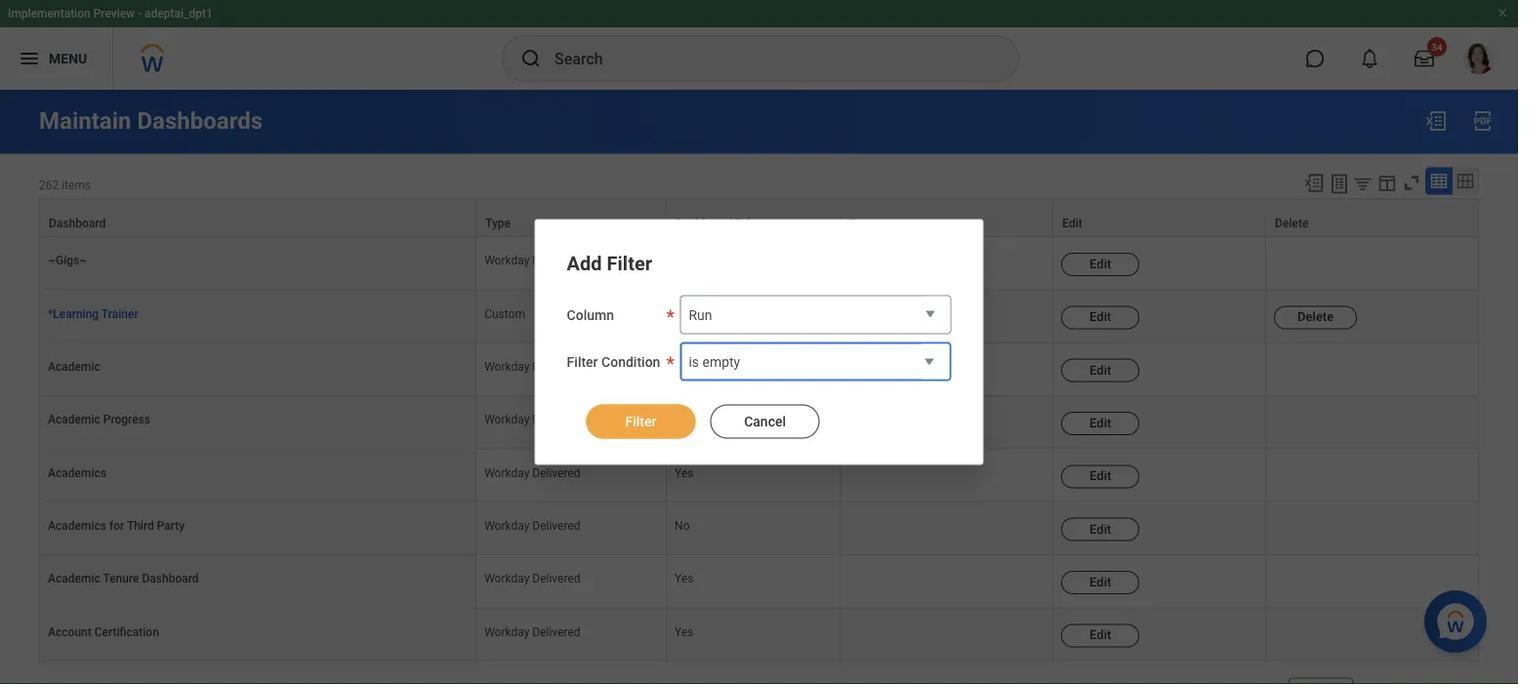 Task type: describe. For each thing, give the bounding box(es) containing it.
0 vertical spatial run button
[[841, 199, 1053, 236]]

3 edit button from the top
[[1062, 359, 1140, 382]]

*learning
[[48, 307, 99, 320]]

0 vertical spatial filter
[[607, 253, 653, 275]]

is empty
[[689, 354, 741, 370]]

delete for delete button
[[1298, 309, 1334, 324]]

yes for academics
[[675, 466, 694, 480]]

cancel button
[[711, 405, 820, 439]]

*learning trainer
[[48, 307, 138, 320]]

type
[[486, 216, 511, 230]]

export to excel image for items
[[1304, 172, 1326, 194]]

8 edit button from the top
[[1062, 624, 1140, 648]]

dashboards
[[137, 107, 263, 135]]

view printable version (pdf) image
[[1472, 109, 1495, 133]]

run inside add filter dialog
[[689, 307, 713, 323]]

workday for account certification
[[485, 625, 530, 639]]

row containing dashboard
[[39, 198, 1480, 237]]

custom
[[485, 307, 525, 320]]

delivered for academic
[[533, 360, 581, 373]]

filter for filter
[[626, 414, 657, 430]]

add filter dialog
[[535, 219, 984, 465]]

7 edit row from the top
[[39, 608, 1480, 661]]

select to filter grid data image
[[1353, 173, 1374, 194]]

~gigs~
[[48, 254, 87, 267]]

account certification
[[48, 625, 159, 639]]

export to worksheets image
[[1328, 172, 1352, 196]]

academic for academic progress
[[48, 413, 100, 426]]

third
[[127, 519, 154, 533]]

*learning trainer link
[[48, 307, 138, 320]]

table image
[[1430, 171, 1450, 191]]

implementation preview -   adeptai_dpt1 banner
[[0, 0, 1519, 90]]

1 edit button from the top
[[1062, 253, 1140, 276]]

is
[[689, 354, 699, 370]]

3 edit row from the top
[[39, 396, 1480, 449]]

academics for third party
[[48, 519, 185, 533]]

workday delivered for ~gigs~
[[485, 254, 581, 267]]

account
[[48, 625, 92, 639]]

academics for academics for third party
[[48, 519, 106, 533]]

preview
[[93, 7, 135, 21]]

row containing edit
[[39, 290, 1480, 343]]

filter button
[[587, 405, 696, 439]]

certification
[[94, 625, 159, 639]]

-
[[138, 7, 142, 21]]

delete button
[[1267, 199, 1479, 236]]

workday delivered for academics for third party
[[485, 519, 581, 533]]

type button
[[477, 199, 666, 236]]

delivered for academic tenure dashboard
[[533, 572, 581, 586]]

column
[[567, 307, 614, 323]]

search image
[[520, 47, 543, 70]]

fullscreen image
[[1402, 172, 1423, 194]]

toolbar inside 'maintain dashboards' main content
[[1295, 168, 1480, 198]]

delivered for account certification
[[533, 625, 581, 639]]

condition
[[602, 354, 661, 370]]

workday delivered for academic tenure dashboard
[[485, 572, 581, 586]]

maintain
[[39, 107, 131, 135]]

academic for academic
[[48, 360, 100, 373]]

1 horizontal spatial dashboard
[[142, 572, 199, 586]]

items per page element
[[1184, 667, 1354, 685]]

empty
[[703, 354, 741, 370]]

pagination element
[[1366, 667, 1480, 685]]

6 edit button from the top
[[1062, 518, 1140, 541]]



Task type: locate. For each thing, give the bounding box(es) containing it.
2 horizontal spatial dashboard
[[676, 216, 733, 230]]

export to excel image left export to worksheets icon
[[1304, 172, 1326, 194]]

workday delivered
[[485, 254, 581, 267], [485, 360, 581, 373], [485, 413, 581, 426], [485, 466, 581, 480], [485, 519, 581, 533], [485, 572, 581, 586], [485, 625, 581, 639]]

2 delivered from the top
[[533, 360, 581, 373]]

1 vertical spatial filter
[[567, 354, 598, 370]]

dashboard
[[49, 216, 106, 230], [676, 216, 733, 230], [142, 572, 199, 586]]

4 edit row from the top
[[39, 449, 1480, 502]]

4 workday from the top
[[485, 466, 530, 480]]

7 delivered from the top
[[533, 625, 581, 639]]

toolbar
[[1295, 168, 1480, 198]]

1 yes from the top
[[675, 307, 694, 320]]

workday for ~gigs~
[[485, 254, 530, 267]]

workday for academic progress
[[485, 413, 530, 426]]

6 workday from the top
[[485, 572, 530, 586]]

0 vertical spatial academics
[[48, 466, 106, 480]]

edit inside popup button
[[1063, 216, 1083, 230]]

export to excel image for dashboards
[[1425, 109, 1449, 133]]

add
[[567, 253, 602, 275]]

1 workday from the top
[[485, 254, 530, 267]]

edit button
[[1054, 199, 1266, 236]]

1 horizontal spatial run
[[850, 216, 870, 230]]

1 row from the top
[[39, 198, 1480, 237]]

3 academic from the top
[[48, 572, 100, 586]]

dashboard tabs
[[676, 216, 761, 230]]

delivered
[[533, 254, 581, 267], [533, 360, 581, 373], [533, 413, 581, 426], [533, 466, 581, 480], [533, 519, 581, 533], [533, 572, 581, 586], [533, 625, 581, 639]]

0 vertical spatial run
[[850, 216, 870, 230]]

2 yes from the top
[[675, 360, 694, 373]]

3 row from the top
[[39, 661, 1480, 685]]

4 workday delivered from the top
[[485, 466, 581, 480]]

region inside add filter dialog
[[567, 389, 952, 441]]

5 yes from the top
[[675, 625, 694, 639]]

4 edit button from the top
[[1062, 412, 1140, 435]]

party
[[157, 519, 185, 533]]

1 workday delivered from the top
[[485, 254, 581, 267]]

edit
[[1063, 216, 1083, 230], [1090, 256, 1112, 271], [1090, 309, 1112, 324], [1090, 362, 1112, 377], [1090, 415, 1112, 430], [1090, 469, 1112, 483], [1090, 522, 1112, 536], [1090, 575, 1112, 589], [1090, 628, 1112, 642]]

maintain dashboards main content
[[0, 90, 1519, 685]]

row header inside 'maintain dashboards' main content
[[39, 661, 477, 685]]

yes inside row
[[675, 307, 694, 320]]

no
[[675, 413, 690, 426], [675, 519, 690, 533]]

3 delivered from the top
[[533, 413, 581, 426]]

1 vertical spatial no
[[675, 519, 690, 533]]

delete
[[1276, 216, 1309, 230], [1298, 309, 1334, 324]]

items
[[62, 178, 91, 192]]

academic left progress
[[48, 413, 100, 426]]

2 workday from the top
[[485, 360, 530, 373]]

filter for filter condition
[[567, 354, 598, 370]]

5 workday delivered from the top
[[485, 519, 581, 533]]

progress
[[103, 413, 150, 426]]

delivered for ~gigs~
[[533, 254, 581, 267]]

workday delivered for account certification
[[485, 625, 581, 639]]

5 delivered from the top
[[533, 519, 581, 533]]

0 horizontal spatial dashboard
[[49, 216, 106, 230]]

add filter
[[567, 253, 653, 275]]

2 vertical spatial filter
[[626, 414, 657, 430]]

0 vertical spatial academic
[[48, 360, 100, 373]]

row
[[39, 198, 1480, 237], [39, 290, 1480, 343], [39, 661, 1480, 685]]

3 workday from the top
[[485, 413, 530, 426]]

inbox large image
[[1415, 49, 1435, 68]]

delivered for academics for third party
[[533, 519, 581, 533]]

0 horizontal spatial export to excel image
[[1304, 172, 1326, 194]]

implementation
[[8, 7, 91, 21]]

tabs
[[735, 216, 761, 230]]

dashboard button
[[40, 199, 476, 236]]

close environment banner image
[[1497, 7, 1509, 19]]

dashboard left 'tabs'
[[676, 216, 733, 230]]

workday for academic tenure dashboard
[[485, 572, 530, 586]]

1 vertical spatial academics
[[48, 519, 106, 533]]

cell
[[667, 237, 841, 290], [1267, 237, 1480, 290], [841, 343, 1054, 396], [1267, 343, 1480, 396], [841, 396, 1054, 449], [1267, 396, 1480, 449], [841, 449, 1054, 502], [1267, 449, 1480, 502], [841, 502, 1054, 555], [1267, 502, 1480, 555], [841, 555, 1054, 608], [1267, 555, 1480, 608], [841, 608, 1054, 661], [1267, 608, 1480, 661], [477, 661, 667, 685], [667, 661, 841, 685], [841, 661, 1054, 685], [1054, 661, 1267, 685], [1267, 661, 1480, 685]]

6 edit row from the top
[[39, 555, 1480, 608]]

maintain dashboards
[[39, 107, 263, 135]]

1 vertical spatial export to excel image
[[1304, 172, 1326, 194]]

for
[[109, 519, 124, 533]]

dashboard for dashboard tabs
[[676, 216, 733, 230]]

5 edit button from the top
[[1062, 465, 1140, 488]]

6 workday delivered from the top
[[485, 572, 581, 586]]

filter down column
[[567, 354, 598, 370]]

run button inside add filter dialog
[[680, 295, 952, 336]]

filter condition
[[567, 354, 661, 370]]

2 row from the top
[[39, 290, 1480, 343]]

region containing filter
[[567, 389, 952, 441]]

run
[[850, 216, 870, 230], [689, 307, 713, 323]]

filter
[[607, 253, 653, 275], [567, 354, 598, 370], [626, 414, 657, 430]]

2 vertical spatial academic
[[48, 572, 100, 586]]

7 workday from the top
[[485, 625, 530, 639]]

academic for academic tenure dashboard
[[48, 572, 100, 586]]

dashboard inside the dashboard 'popup button'
[[49, 216, 106, 230]]

profile logan mcneil element
[[1453, 37, 1507, 80]]

workday delivered for academics
[[485, 466, 581, 480]]

delivered for academic progress
[[533, 413, 581, 426]]

filter right add
[[607, 253, 653, 275]]

0 horizontal spatial run
[[689, 307, 713, 323]]

7 workday delivered from the top
[[485, 625, 581, 639]]

academics for academics
[[48, 466, 106, 480]]

delete for delete popup button
[[1276, 216, 1309, 230]]

cancel
[[744, 414, 786, 430]]

academics down academic progress
[[48, 466, 106, 480]]

2 academics from the top
[[48, 519, 106, 533]]

delete inside button
[[1298, 309, 1334, 324]]

dashboard inside dashboard tabs popup button
[[676, 216, 733, 230]]

academics
[[48, 466, 106, 480], [48, 519, 106, 533]]

0 vertical spatial delete
[[1276, 216, 1309, 230]]

0 vertical spatial no
[[675, 413, 690, 426]]

filter inside the 'filter' button
[[626, 414, 657, 430]]

yes for academic tenure dashboard
[[675, 572, 694, 586]]

7 edit button from the top
[[1062, 571, 1140, 594]]

edit button
[[1062, 253, 1140, 276], [1062, 306, 1140, 329], [1062, 359, 1140, 382], [1062, 412, 1140, 435], [1062, 465, 1140, 488], [1062, 518, 1140, 541], [1062, 571, 1140, 594], [1062, 624, 1140, 648]]

no for academic progress
[[675, 413, 690, 426]]

expand table image
[[1456, 171, 1476, 191]]

5 edit row from the top
[[39, 502, 1480, 555]]

dashboard right "tenure"
[[142, 572, 199, 586]]

1 academics from the top
[[48, 466, 106, 480]]

academic left "tenure"
[[48, 572, 100, 586]]

workday delivered for academic progress
[[485, 413, 581, 426]]

edit row
[[39, 237, 1480, 290], [39, 343, 1480, 396], [39, 396, 1480, 449], [39, 449, 1480, 502], [39, 502, 1480, 555], [39, 555, 1480, 608], [39, 608, 1480, 661]]

run inside 'maintain dashboards' main content
[[850, 216, 870, 230]]

1 edit row from the top
[[39, 237, 1480, 290]]

1 delivered from the top
[[533, 254, 581, 267]]

4 delivered from the top
[[533, 466, 581, 480]]

academic tenure dashboard
[[48, 572, 199, 586]]

adeptai_dpt1
[[145, 7, 213, 21]]

0 vertical spatial row
[[39, 198, 1480, 237]]

export to excel image
[[1425, 109, 1449, 133], [1304, 172, 1326, 194]]

6 delivered from the top
[[533, 572, 581, 586]]

workday delivered for academic
[[485, 360, 581, 373]]

1 academic from the top
[[48, 360, 100, 373]]

262 items
[[39, 178, 91, 192]]

row header
[[39, 661, 477, 685]]

1 vertical spatial row
[[39, 290, 1480, 343]]

2 workday delivered from the top
[[485, 360, 581, 373]]

262
[[39, 178, 59, 192]]

run button
[[841, 199, 1053, 236], [680, 295, 952, 336]]

2 academic from the top
[[48, 413, 100, 426]]

1 vertical spatial delete
[[1298, 309, 1334, 324]]

1 vertical spatial run button
[[680, 295, 952, 336]]

2 no from the top
[[675, 519, 690, 533]]

2 vertical spatial row
[[39, 661, 1480, 685]]

1 vertical spatial run
[[689, 307, 713, 323]]

2 edit row from the top
[[39, 343, 1480, 396]]

4 yes from the top
[[675, 572, 694, 586]]

3 yes from the top
[[675, 466, 694, 480]]

workday for academics
[[485, 466, 530, 480]]

yes for academic
[[675, 360, 694, 373]]

dashboard for dashboard
[[49, 216, 106, 230]]

1 vertical spatial academic
[[48, 413, 100, 426]]

dashboard tabs button
[[667, 199, 840, 236]]

3 workday delivered from the top
[[485, 413, 581, 426]]

academics left the for
[[48, 519, 106, 533]]

workday for academic
[[485, 360, 530, 373]]

implementation preview -   adeptai_dpt1
[[8, 7, 213, 21]]

delete button
[[1275, 306, 1358, 329]]

academic down *learning in the left of the page
[[48, 360, 100, 373]]

region
[[567, 389, 952, 441]]

delivered for academics
[[533, 466, 581, 480]]

trainer
[[101, 307, 138, 320]]

notifications large image
[[1361, 49, 1380, 68]]

1 horizontal spatial export to excel image
[[1425, 109, 1449, 133]]

2 edit button from the top
[[1062, 306, 1140, 329]]

academic progress
[[48, 413, 150, 426]]

export to excel image left view printable version (pdf) icon
[[1425, 109, 1449, 133]]

click to view/edit grid preferences image
[[1377, 172, 1399, 194]]

0 vertical spatial export to excel image
[[1425, 109, 1449, 133]]

dashboard down items
[[49, 216, 106, 230]]

workday
[[485, 254, 530, 267], [485, 360, 530, 373], [485, 413, 530, 426], [485, 466, 530, 480], [485, 519, 530, 533], [485, 572, 530, 586], [485, 625, 530, 639]]

1 no from the top
[[675, 413, 690, 426]]

yes
[[675, 307, 694, 320], [675, 360, 694, 373], [675, 466, 694, 480], [675, 572, 694, 586], [675, 625, 694, 639]]

filter down condition
[[626, 414, 657, 430]]

is empty button
[[680, 342, 952, 383]]

tenure
[[103, 572, 139, 586]]

no for academics for third party
[[675, 519, 690, 533]]

delete inside popup button
[[1276, 216, 1309, 230]]

5 workday from the top
[[485, 519, 530, 533]]

workday for academics for third party
[[485, 519, 530, 533]]

academic
[[48, 360, 100, 373], [48, 413, 100, 426], [48, 572, 100, 586]]

yes for account certification
[[675, 625, 694, 639]]



Task type: vqa. For each thing, say whether or not it's contained in the screenshot.
the sort image
no



